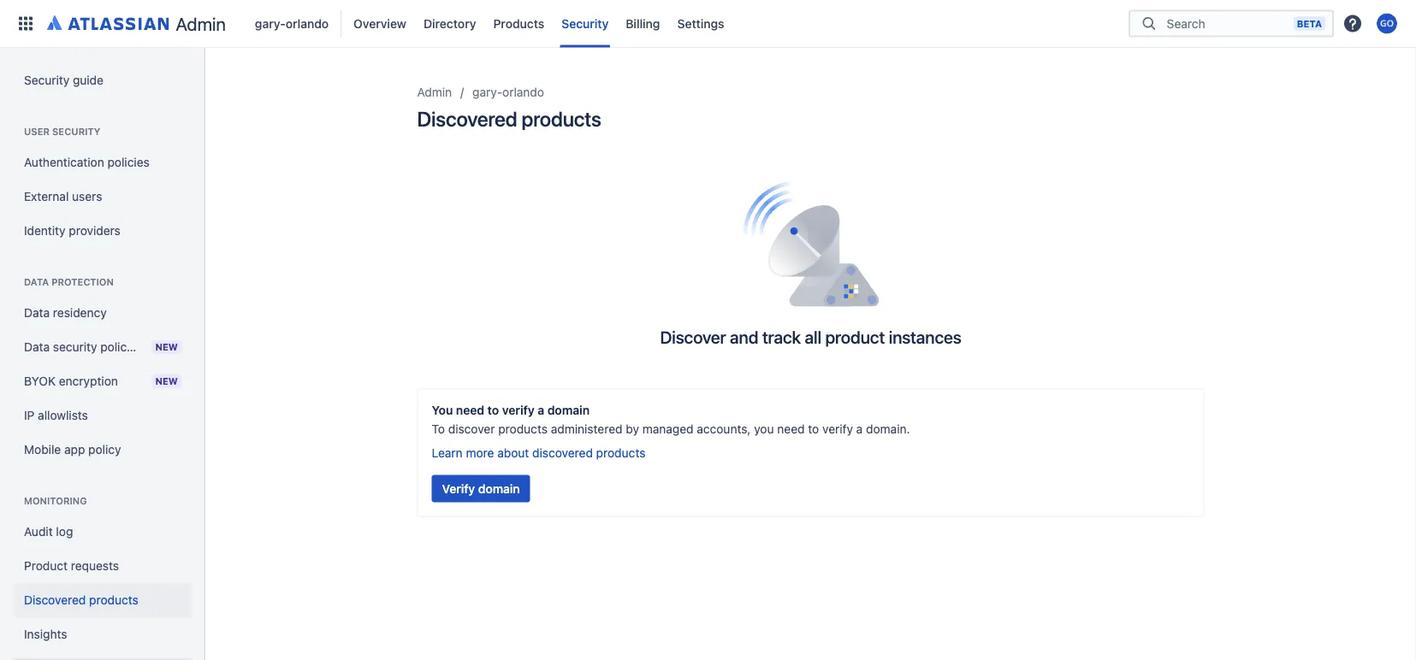 Task type: vqa. For each thing, say whether or not it's contained in the screenshot.
You Need To Verify A Domain
yes



Task type: locate. For each thing, give the bounding box(es) containing it.
you
[[432, 403, 453, 417]]

discover
[[448, 422, 495, 436]]

1 vertical spatial discovered products
[[24, 593, 139, 607]]

gary-orlando for the bottom gary-orlando link
[[472, 85, 544, 99]]

discovered
[[417, 107, 517, 131], [24, 593, 86, 607]]

admin link up security guide link
[[41, 10, 233, 37]]

0 vertical spatial gary-
[[255, 16, 286, 30]]

0 vertical spatial data
[[24, 277, 49, 288]]

product requests
[[24, 559, 119, 573]]

new
[[155, 342, 178, 353], [155, 376, 178, 387]]

product
[[24, 559, 68, 573]]

1 horizontal spatial admin
[[417, 85, 452, 99]]

policies down data residency link
[[100, 340, 142, 354]]

0 horizontal spatial gary-
[[255, 16, 286, 30]]

need
[[456, 403, 484, 417], [777, 422, 805, 436]]

1 horizontal spatial admin link
[[417, 82, 452, 103]]

1 vertical spatial a
[[856, 422, 863, 436]]

about
[[497, 446, 529, 460]]

1 vertical spatial data
[[24, 306, 50, 320]]

0 vertical spatial a
[[538, 403, 544, 417]]

new down data residency link
[[155, 342, 178, 353]]

data left residency
[[24, 306, 50, 320]]

2 data from the top
[[24, 306, 50, 320]]

orlando down products link
[[502, 85, 544, 99]]

authentication policies link
[[14, 145, 192, 180]]

1 horizontal spatial a
[[856, 422, 863, 436]]

verify up about
[[502, 403, 535, 417]]

verify left domain.
[[822, 422, 853, 436]]

admin down the 'directory' link at the top left
[[417, 85, 452, 99]]

guide
[[73, 73, 104, 87]]

verify
[[442, 482, 475, 496]]

discovered
[[532, 446, 593, 460]]

audit log
[[24, 525, 73, 539]]

security inside security link
[[562, 16, 609, 30]]

gary-orlando for the leftmost gary-orlando link
[[255, 16, 329, 30]]

product requests link
[[14, 549, 192, 584]]

1 vertical spatial orlando
[[502, 85, 544, 99]]

insights link
[[14, 618, 192, 652]]

1 vertical spatial gary-orlando
[[472, 85, 544, 99]]

0 vertical spatial gary-orlando link
[[250, 10, 334, 37]]

need right you
[[777, 422, 805, 436]]

identity
[[24, 224, 65, 238]]

admin up toggle navigation image
[[176, 13, 226, 34]]

ip allowlists
[[24, 409, 88, 423]]

0 vertical spatial admin
[[176, 13, 226, 34]]

admin
[[176, 13, 226, 34], [417, 85, 452, 99]]

1 data from the top
[[24, 277, 49, 288]]

security inside security guide link
[[24, 73, 69, 87]]

audit
[[24, 525, 53, 539]]

orlando
[[286, 16, 329, 30], [502, 85, 544, 99]]

security for security guide
[[24, 73, 69, 87]]

requests
[[71, 559, 119, 573]]

0 vertical spatial to
[[487, 403, 499, 417]]

1 horizontal spatial orlando
[[502, 85, 544, 99]]

data protection
[[24, 277, 114, 288]]

to right you
[[808, 422, 819, 436]]

gary-orlando inside global navigation element
[[255, 16, 329, 30]]

security left guide
[[24, 73, 69, 87]]

products
[[521, 107, 601, 131], [498, 422, 548, 436], [596, 446, 646, 460], [89, 593, 139, 607]]

need up discover
[[456, 403, 484, 417]]

1 vertical spatial domain
[[478, 482, 520, 496]]

gary- for the bottom gary-orlando link
[[472, 85, 502, 99]]

global navigation element
[[10, 0, 1129, 47]]

a up learn more about discovered products
[[538, 403, 544, 417]]

3 data from the top
[[24, 340, 50, 354]]

1 new from the top
[[155, 342, 178, 353]]

protection
[[51, 277, 114, 288]]

to
[[487, 403, 499, 417], [808, 422, 819, 436]]

1 vertical spatial gary-orlando link
[[472, 82, 544, 103]]

a left domain.
[[856, 422, 863, 436]]

to up discover
[[487, 403, 499, 417]]

0 horizontal spatial gary-orlando
[[255, 16, 329, 30]]

1 horizontal spatial domain
[[547, 403, 590, 417]]

1 vertical spatial to
[[808, 422, 819, 436]]

0 vertical spatial discovered
[[417, 107, 517, 131]]

1 horizontal spatial gary-orlando
[[472, 85, 544, 99]]

orlando left overview
[[286, 16, 329, 30]]

0 vertical spatial security
[[562, 16, 609, 30]]

ip
[[24, 409, 35, 423]]

security
[[562, 16, 609, 30], [24, 73, 69, 87]]

policies up external users link
[[107, 155, 150, 169]]

settings link
[[672, 10, 729, 37]]

0 horizontal spatial discovered products
[[24, 593, 139, 607]]

domain inside 'button'
[[478, 482, 520, 496]]

you
[[754, 422, 774, 436]]

1 vertical spatial gary-
[[472, 85, 502, 99]]

0 horizontal spatial verify
[[502, 403, 535, 417]]

0 horizontal spatial gary-orlando link
[[250, 10, 334, 37]]

learn more about discovered products
[[432, 446, 646, 460]]

0 vertical spatial gary-orlando
[[255, 16, 329, 30]]

security up authentication policies
[[52, 126, 100, 137]]

1 vertical spatial admin
[[417, 85, 452, 99]]

authentication
[[24, 155, 104, 169]]

atlassian image
[[47, 12, 169, 33], [47, 12, 169, 33]]

gary-orlando
[[255, 16, 329, 30], [472, 85, 544, 99]]

admin banner
[[0, 0, 1416, 48]]

domain up administered
[[547, 403, 590, 417]]

discover
[[660, 327, 726, 348]]

all
[[805, 327, 821, 348]]

1 security from the top
[[52, 126, 100, 137]]

1 vertical spatial verify
[[822, 422, 853, 436]]

1 vertical spatial discovered
[[24, 593, 86, 607]]

domain
[[547, 403, 590, 417], [478, 482, 520, 496]]

data up data residency
[[24, 277, 49, 288]]

help icon image
[[1342, 13, 1363, 34]]

1 horizontal spatial need
[[777, 422, 805, 436]]

security for security
[[562, 16, 609, 30]]

orlando inside global navigation element
[[286, 16, 329, 30]]

0 horizontal spatial domain
[[478, 482, 520, 496]]

0 vertical spatial orlando
[[286, 16, 329, 30]]

1 horizontal spatial gary-
[[472, 85, 502, 99]]

encryption
[[59, 374, 118, 388]]

external users link
[[14, 180, 192, 214]]

security guide link
[[14, 63, 192, 98]]

data security policies
[[24, 340, 142, 354]]

security left billing
[[562, 16, 609, 30]]

1 vertical spatial security
[[24, 73, 69, 87]]

2 vertical spatial data
[[24, 340, 50, 354]]

0 vertical spatial new
[[155, 342, 178, 353]]

gary-orlando link
[[250, 10, 334, 37], [472, 82, 544, 103]]

admin link down the 'directory' link at the top left
[[417, 82, 452, 103]]

discovered products link
[[14, 584, 192, 618]]

products
[[493, 16, 544, 30]]

new up "ip allowlists" link
[[155, 376, 178, 387]]

beta
[[1297, 18, 1322, 29]]

2 new from the top
[[155, 376, 178, 387]]

gary- for the leftmost gary-orlando link
[[255, 16, 286, 30]]

admin link
[[41, 10, 233, 37], [417, 82, 452, 103]]

1 horizontal spatial to
[[808, 422, 819, 436]]

security up 'byok encryption'
[[53, 340, 97, 354]]

product
[[825, 327, 885, 348]]

data up byok
[[24, 340, 50, 354]]

app
[[64, 443, 85, 457]]

policies
[[107, 155, 150, 169], [100, 340, 142, 354]]

users
[[72, 190, 102, 204]]

identity providers
[[24, 224, 120, 238]]

0 horizontal spatial orlando
[[286, 16, 329, 30]]

data
[[24, 277, 49, 288], [24, 306, 50, 320], [24, 340, 50, 354]]

gary- inside global navigation element
[[255, 16, 286, 30]]

1 vertical spatial need
[[777, 422, 805, 436]]

1 vertical spatial new
[[155, 376, 178, 387]]

0 vertical spatial policies
[[107, 155, 150, 169]]

0 vertical spatial domain
[[547, 403, 590, 417]]

a
[[538, 403, 544, 417], [856, 422, 863, 436]]

authentication policies
[[24, 155, 150, 169]]

audit log link
[[14, 515, 192, 549]]

0 horizontal spatial need
[[456, 403, 484, 417]]

1 horizontal spatial verify
[[822, 422, 853, 436]]

1 horizontal spatial security
[[562, 16, 609, 30]]

0 horizontal spatial admin
[[176, 13, 226, 34]]

1 vertical spatial security
[[53, 340, 97, 354]]

admin inside global navigation element
[[176, 13, 226, 34]]

gary-
[[255, 16, 286, 30], [472, 85, 502, 99]]

accounts,
[[697, 422, 751, 436]]

products link
[[488, 10, 550, 37]]

0 horizontal spatial to
[[487, 403, 499, 417]]

1 horizontal spatial discovered products
[[417, 107, 601, 131]]

insights
[[24, 628, 67, 642]]

discovered products
[[417, 107, 601, 131], [24, 593, 139, 607]]

0 vertical spatial security
[[52, 126, 100, 137]]

verify
[[502, 403, 535, 417], [822, 422, 853, 436]]

0 horizontal spatial security
[[24, 73, 69, 87]]

0 horizontal spatial discovered
[[24, 593, 86, 607]]

security
[[52, 126, 100, 137], [53, 340, 97, 354]]

0 vertical spatial admin link
[[41, 10, 233, 37]]

domain down about
[[478, 482, 520, 496]]

1 horizontal spatial gary-orlando link
[[472, 82, 544, 103]]

providers
[[69, 224, 120, 238]]

2 security from the top
[[53, 340, 97, 354]]

0 horizontal spatial a
[[538, 403, 544, 417]]



Task type: describe. For each thing, give the bounding box(es) containing it.
byok encryption
[[24, 374, 118, 388]]

0 vertical spatial verify
[[502, 403, 535, 417]]

Search field
[[1162, 8, 1294, 39]]

instances
[[889, 327, 961, 348]]

allowlists
[[38, 409, 88, 423]]

new for data security policies
[[155, 342, 178, 353]]

identity providers link
[[14, 214, 192, 248]]

search icon image
[[1139, 15, 1159, 32]]

and
[[730, 327, 758, 348]]

security for data
[[53, 340, 97, 354]]

1 vertical spatial policies
[[100, 340, 142, 354]]

policy
[[88, 443, 121, 457]]

directory
[[424, 16, 476, 30]]

products inside discovered products link
[[89, 593, 139, 607]]

security link
[[556, 10, 614, 37]]

user security
[[24, 126, 100, 137]]

data for data residency
[[24, 306, 50, 320]]

verify domain button
[[432, 475, 530, 503]]

directory link
[[418, 10, 481, 37]]

policies inside authentication policies link
[[107, 155, 150, 169]]

data residency
[[24, 306, 107, 320]]

0 vertical spatial need
[[456, 403, 484, 417]]

settings
[[677, 16, 724, 30]]

you need to verify a domain
[[432, 403, 590, 417]]

0 horizontal spatial admin link
[[41, 10, 233, 37]]

billing
[[626, 16, 660, 30]]

external
[[24, 190, 69, 204]]

products inside learn more about discovered products link
[[596, 446, 646, 460]]

to
[[432, 422, 445, 436]]

managed
[[642, 422, 694, 436]]

security for user
[[52, 126, 100, 137]]

1 horizontal spatial discovered
[[417, 107, 517, 131]]

mobile
[[24, 443, 61, 457]]

byok
[[24, 374, 56, 388]]

toggle navigation image
[[188, 68, 226, 103]]

log
[[56, 525, 73, 539]]

external users
[[24, 190, 102, 204]]

domain.
[[866, 422, 910, 436]]

discovered products inside discovered products link
[[24, 593, 139, 607]]

1 vertical spatial admin link
[[417, 82, 452, 103]]

learn
[[432, 446, 463, 460]]

more
[[466, 446, 494, 460]]

security guide
[[24, 73, 104, 87]]

monitoring
[[24, 496, 87, 507]]

user
[[24, 126, 50, 137]]

mobile app policy link
[[14, 433, 192, 467]]

verify domain
[[442, 482, 520, 496]]

ip allowlists link
[[14, 399, 192, 433]]

overview
[[353, 16, 406, 30]]

data residency link
[[14, 296, 192, 330]]

new for byok encryption
[[155, 376, 178, 387]]

to discover products administered by managed accounts, you need to verify a domain.
[[432, 422, 910, 436]]

learn more about discovered products link
[[432, 445, 646, 462]]

overview link
[[348, 10, 412, 37]]

appswitcher icon image
[[15, 13, 36, 34]]

residency
[[53, 306, 107, 320]]

data for data security policies
[[24, 340, 50, 354]]

mobile app policy
[[24, 443, 121, 457]]

administered
[[551, 422, 622, 436]]

track
[[762, 327, 801, 348]]

by
[[626, 422, 639, 436]]

data for data protection
[[24, 277, 49, 288]]

account image
[[1377, 13, 1397, 34]]

0 vertical spatial discovered products
[[417, 107, 601, 131]]

discover and track all product instances
[[660, 327, 961, 348]]

billing link
[[620, 10, 665, 37]]



